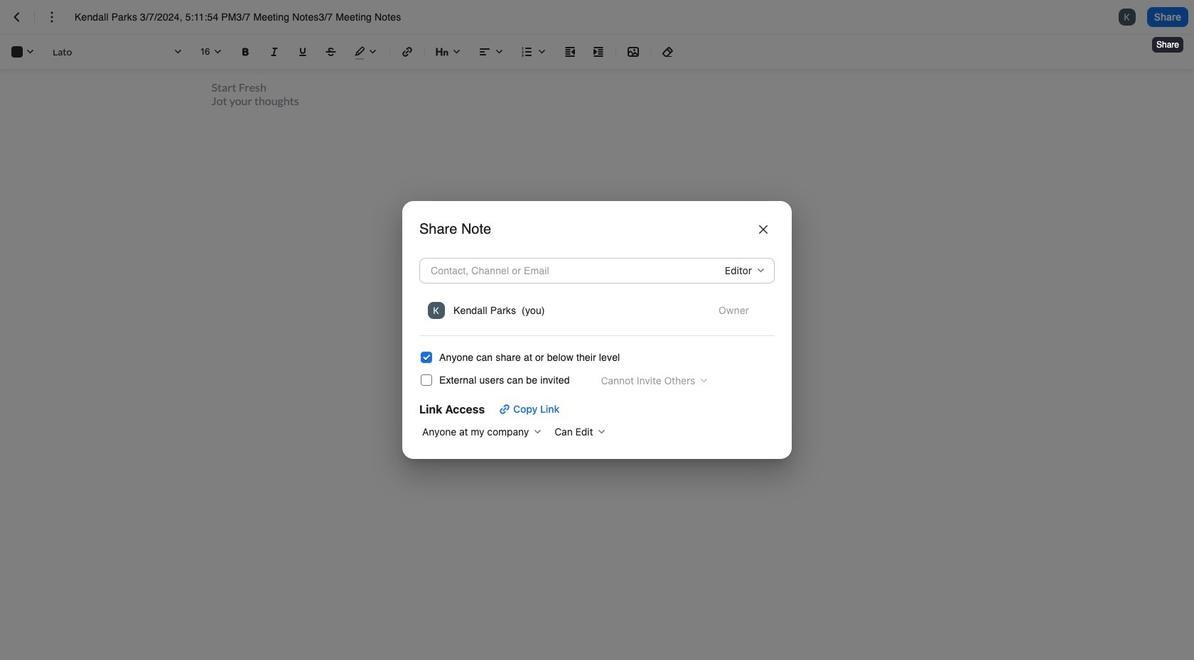 Task type: describe. For each thing, give the bounding box(es) containing it.
all notes image
[[9, 9, 26, 26]]

bold image
[[237, 43, 255, 60]]

clear style image
[[660, 43, 677, 60]]

increase indent image
[[590, 43, 607, 60]]

permission element
[[710, 301, 766, 321]]

close image
[[759, 226, 768, 234]]

insert image image
[[625, 43, 642, 60]]



Task type: vqa. For each thing, say whether or not it's contained in the screenshot.
PRODUCT INFORMATION 'Navigation' at the left top of the page
no



Task type: locate. For each thing, give the bounding box(es) containing it.
None text field
[[75, 10, 427, 24]]

None field
[[717, 261, 769, 281], [710, 301, 766, 321], [593, 371, 712, 391], [419, 422, 546, 442], [546, 422, 610, 442], [717, 261, 769, 281], [710, 301, 766, 321], [593, 371, 712, 391], [419, 422, 546, 442], [546, 422, 610, 442]]

tooltip
[[1151, 27, 1185, 54]]

menu item
[[425, 298, 769, 324]]

Contact, Channel or Email text field
[[428, 261, 681, 281]]

decrease indent image
[[562, 43, 579, 60]]

copy link image
[[496, 401, 513, 418]]

strikethrough image
[[323, 43, 340, 60]]

kendall parks image
[[428, 302, 445, 320]]

link image
[[399, 43, 416, 60]]

underline image
[[294, 43, 311, 60]]

italic image
[[266, 43, 283, 60]]

dialog
[[402, 201, 792, 459]]



